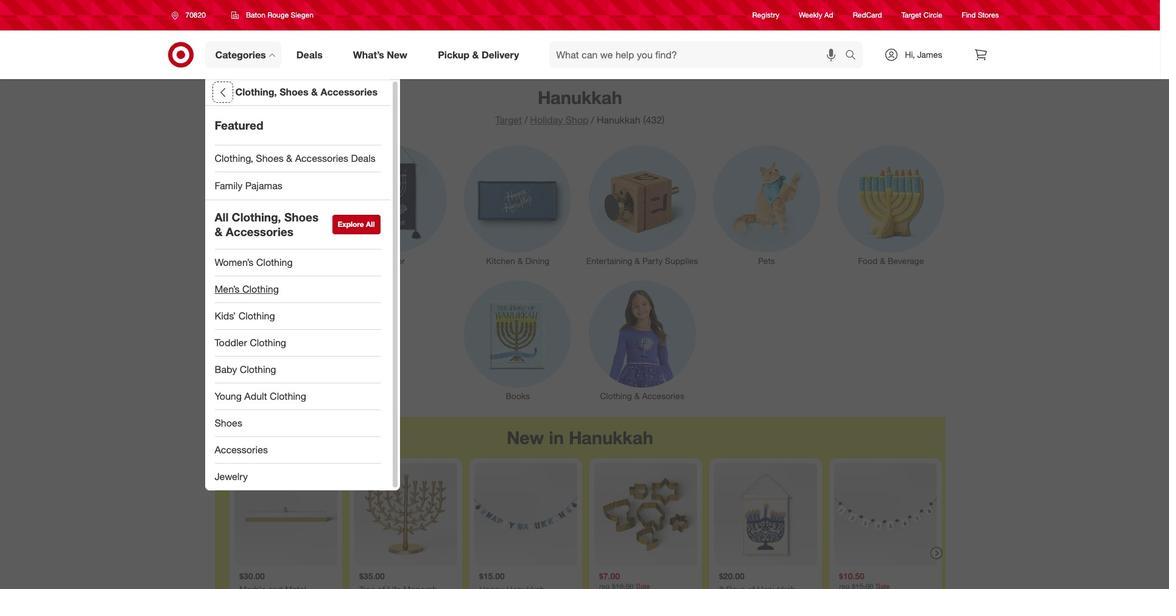 Task type: describe. For each thing, give the bounding box(es) containing it.
$30.00 link
[[234, 464, 337, 590]]

$35.00 link
[[354, 464, 457, 590]]

& for entertaining & party supplies
[[635, 256, 641, 266]]

$20.00 link
[[714, 464, 817, 590]]

target circle link
[[902, 10, 943, 20]]

clothing for women's clothing
[[256, 256, 293, 268]]

menorahs & candles
[[229, 256, 309, 266]]

kids'
[[215, 310, 236, 322]]

& for food & beverage
[[881, 256, 886, 266]]

men's clothing
[[215, 283, 279, 295]]

pets
[[759, 256, 776, 266]]

men's clothing link
[[205, 276, 390, 303]]

hi, james
[[906, 49, 943, 60]]

$10.50
[[839, 572, 865, 582]]

entertaining
[[587, 256, 633, 266]]

$15.00
[[479, 572, 505, 582]]

women's
[[215, 256, 254, 268]]

deals link
[[286, 41, 338, 68]]

delivery
[[482, 48, 519, 61]]

1 vertical spatial hanukkah
[[597, 114, 641, 126]]

in
[[549, 427, 564, 449]]

kids' clothing link
[[205, 303, 390, 330]]

weekly
[[799, 11, 823, 20]]

find stores link
[[963, 10, 1000, 20]]

0 horizontal spatial deals
[[297, 48, 323, 61]]

candles
[[278, 256, 309, 266]]

dining
[[526, 256, 550, 266]]

pickup
[[438, 48, 470, 61]]

target link
[[496, 114, 522, 126]]

new in hanukkah
[[507, 427, 654, 449]]

& for clothing & accesories
[[635, 391, 640, 402]]

0 vertical spatial hanukkah
[[538, 87, 623, 108]]

what's
[[353, 48, 384, 61]]

shoes down deals link on the left top
[[280, 86, 309, 98]]

pickup & delivery
[[438, 48, 519, 61]]

shoes inside all clothing, shoes & accessories
[[284, 210, 319, 224]]

menorahs & candles link
[[207, 143, 331, 267]]

rouge
[[268, 10, 289, 19]]

family
[[215, 179, 243, 192]]

pets link
[[705, 143, 829, 267]]

$7.00 link
[[594, 464, 697, 590]]

clothing, shoes & accessories
[[236, 86, 378, 98]]

books
[[506, 391, 530, 402]]

women's clothing link
[[205, 250, 390, 276]]

1 / from the left
[[525, 114, 528, 126]]

hanukkah target / holiday shop / hanukkah (432)
[[496, 87, 665, 126]]

clothing for baby clothing
[[240, 364, 276, 376]]

70820 button
[[164, 4, 219, 26]]

baton rouge siegen button
[[224, 4, 322, 26]]

holiday
[[530, 114, 563, 126]]

party
[[643, 256, 663, 266]]

2 / from the left
[[591, 114, 595, 126]]

explore all link
[[332, 215, 381, 234]]

$20.00
[[719, 572, 745, 582]]

toddler clothing
[[215, 337, 286, 349]]

registry
[[753, 11, 780, 20]]

baby
[[215, 364, 237, 376]]

jewelry link
[[205, 464, 390, 491]]

shop
[[566, 114, 589, 126]]

clothing, inside all clothing, shoes & accessories
[[232, 210, 281, 224]]

explore all
[[338, 220, 375, 229]]

accessories inside accessories link
[[215, 444, 268, 456]]

toddler
[[215, 337, 247, 349]]

accessories down what's
[[321, 86, 378, 98]]

hanukkah inside carousel region
[[569, 427, 654, 449]]

decor
[[382, 256, 405, 266]]

accessories link
[[205, 437, 390, 464]]

target circle
[[902, 11, 943, 20]]

clothing & accesories
[[600, 391, 685, 402]]

what's new
[[353, 48, 408, 61]]

registry link
[[753, 10, 780, 20]]

toddler clothing link
[[205, 330, 390, 357]]

entertaining & party supplies link
[[580, 143, 705, 267]]



Task type: vqa. For each thing, say whether or not it's contained in the screenshot.
Kids Cooking Set link
no



Task type: locate. For each thing, give the bounding box(es) containing it.
james
[[918, 49, 943, 60]]

family pajamas
[[215, 179, 283, 192]]

all clothing, shoes & accessories
[[215, 210, 319, 239]]

& inside all clothing, shoes & accessories
[[215, 225, 223, 239]]

0 horizontal spatial /
[[525, 114, 528, 126]]

family pajamas link
[[205, 172, 390, 199]]

0 horizontal spatial target
[[496, 114, 522, 126]]

1 horizontal spatial all
[[366, 220, 375, 229]]

entertaining & party supplies
[[587, 256, 699, 266]]

women's clothing
[[215, 256, 293, 268]]

holiday shop link
[[530, 114, 589, 126]]

8 days of hanukkah garland - threshold™ image
[[834, 464, 937, 567]]

clothing, up family
[[215, 152, 253, 165]]

clothing for toddler clothing
[[250, 337, 286, 349]]

categories
[[215, 48, 266, 61]]

target left circle
[[902, 11, 922, 20]]

categories link
[[205, 41, 281, 68]]

menorahs
[[229, 256, 267, 266]]

food & beverage link
[[829, 143, 954, 267]]

clothing
[[256, 256, 293, 268], [243, 283, 279, 295], [239, 310, 275, 322], [250, 337, 286, 349], [240, 364, 276, 376], [270, 390, 306, 403], [600, 391, 632, 402]]

circle
[[924, 11, 943, 20]]

baton rouge siegen
[[246, 10, 314, 19]]

8 days of hanukkah interactive wall hanging - threshold™ image
[[714, 464, 817, 567]]

0 vertical spatial deals
[[297, 48, 323, 61]]

& left the accesories
[[635, 391, 640, 402]]

kids' clothing
[[215, 310, 275, 322]]

young
[[215, 390, 242, 403]]

What can we help you find? suggestions appear below search field
[[549, 41, 849, 68]]

new left "in"
[[507, 427, 544, 449]]

shoes down young
[[215, 417, 242, 429]]

& left dining
[[518, 256, 523, 266]]

pajamas
[[245, 179, 283, 192]]

/
[[525, 114, 528, 126], [591, 114, 595, 126]]

happy hanukkah garland - threshold™ image
[[474, 464, 577, 567]]

/ right the shop
[[591, 114, 595, 126]]

adult
[[245, 390, 267, 403]]

weekly ad
[[799, 11, 834, 20]]

carousel region
[[215, 417, 946, 590]]

2 vertical spatial clothing,
[[232, 210, 281, 224]]

search
[[840, 50, 870, 62]]

accessories up menorahs & candles at the left of page
[[226, 225, 294, 239]]

explore
[[338, 220, 364, 229]]

marble and metal menorah holder gold - threshold™ image
[[234, 464, 337, 567]]

clothing, up featured on the top
[[236, 86, 277, 98]]

what's new link
[[343, 41, 423, 68]]

& for pickup & delivery
[[473, 48, 479, 61]]

$30.00
[[239, 572, 265, 582]]

books link
[[456, 279, 580, 403]]

& down deals link on the left top
[[311, 86, 318, 98]]

$15.00 link
[[474, 464, 577, 590]]

& right pickup
[[473, 48, 479, 61]]

1 horizontal spatial deals
[[351, 152, 376, 165]]

jewelry
[[215, 471, 248, 483]]

young adult clothing
[[215, 390, 306, 403]]

target inside hanukkah target / holiday shop / hanukkah (432)
[[496, 114, 522, 126]]

accessories up jewelry
[[215, 444, 268, 456]]

hanukkah
[[538, 87, 623, 108], [597, 114, 641, 126], [569, 427, 654, 449]]

supplies
[[665, 256, 699, 266]]

kitchen & dining link
[[456, 143, 580, 267]]

hanukkah up the shop
[[538, 87, 623, 108]]

siegen
[[291, 10, 314, 19]]

& for kitchen & dining
[[518, 256, 523, 266]]

& left the candles in the left of the page
[[270, 256, 275, 266]]

(432)
[[644, 114, 665, 126]]

shoes up pajamas
[[256, 152, 284, 165]]

clothing, shoes & accessories deals
[[215, 152, 376, 165]]

clothing & accesories link
[[580, 279, 705, 403]]

accessories
[[321, 86, 378, 98], [295, 152, 349, 165], [226, 225, 294, 239], [215, 444, 268, 456]]

$10.50 link
[[834, 464, 937, 590]]

beverage
[[888, 256, 925, 266]]

shoes down family pajamas link
[[284, 210, 319, 224]]

clothing for kids' clothing
[[239, 310, 275, 322]]

hanukkah down clothing & accesories at the bottom right of the page
[[569, 427, 654, 449]]

clothing, down pajamas
[[232, 210, 281, 224]]

1 vertical spatial target
[[496, 114, 522, 126]]

new
[[387, 48, 408, 61], [507, 427, 544, 449]]

baby clothing
[[215, 364, 276, 376]]

weekly ad link
[[799, 10, 834, 20]]

redcard link
[[853, 10, 883, 20]]

0 horizontal spatial all
[[215, 210, 229, 224]]

kitchen
[[486, 256, 516, 266]]

redcard
[[853, 11, 883, 20]]

1 vertical spatial deals
[[351, 152, 376, 165]]

accessories inside all clothing, shoes & accessories
[[226, 225, 294, 239]]

2 vertical spatial hanukkah
[[569, 427, 654, 449]]

hanukkah left (432) at the top of the page
[[597, 114, 641, 126]]

food & beverage
[[859, 256, 925, 266]]

1 horizontal spatial /
[[591, 114, 595, 126]]

0 vertical spatial new
[[387, 48, 408, 61]]

find
[[963, 11, 977, 20]]

& up women's
[[215, 225, 223, 239]]

0 vertical spatial clothing,
[[236, 86, 277, 98]]

clothing for men's clothing
[[243, 283, 279, 295]]

0 vertical spatial target
[[902, 11, 922, 20]]

accesories
[[642, 391, 685, 402]]

stores
[[979, 11, 1000, 20]]

/ right target link
[[525, 114, 528, 126]]

6pc hanukkah cookie cutter set - threshold™ image
[[594, 464, 697, 567]]

all down family
[[215, 210, 229, 224]]

food
[[859, 256, 878, 266]]

decor link
[[331, 143, 456, 267]]

$7.00
[[599, 572, 620, 582]]

1 vertical spatial clothing,
[[215, 152, 253, 165]]

clothing, for clothing, shoes & accessories deals
[[215, 152, 253, 165]]

kitchen & dining
[[486, 256, 550, 266]]

& up family pajamas link
[[286, 152, 293, 165]]

clothing, inside the clothing, shoes & accessories deals link
[[215, 152, 253, 165]]

1 horizontal spatial new
[[507, 427, 544, 449]]

pickup & delivery link
[[428, 41, 535, 68]]

accessories inside the clothing, shoes & accessories deals link
[[295, 152, 349, 165]]

hi,
[[906, 49, 916, 60]]

1 vertical spatial new
[[507, 427, 544, 449]]

clothing inside "link"
[[240, 364, 276, 376]]

new inside carousel region
[[507, 427, 544, 449]]

all right explore
[[366, 220, 375, 229]]

& for menorahs & candles
[[270, 256, 275, 266]]

baton
[[246, 10, 266, 19]]

baby clothing link
[[205, 357, 390, 384]]

target
[[902, 11, 922, 20], [496, 114, 522, 126]]

search button
[[840, 41, 870, 71]]

& right food
[[881, 256, 886, 266]]

tree of life menorah gold - threshold™ image
[[354, 464, 457, 567]]

new right what's
[[387, 48, 408, 61]]

featured
[[215, 118, 264, 132]]

men's
[[215, 283, 240, 295]]

clothing,
[[236, 86, 277, 98], [215, 152, 253, 165], [232, 210, 281, 224]]

young adult clothing link
[[205, 384, 390, 410]]

accessories up family pajamas link
[[295, 152, 349, 165]]

all
[[215, 210, 229, 224], [366, 220, 375, 229]]

0 horizontal spatial new
[[387, 48, 408, 61]]

1 horizontal spatial target
[[902, 11, 922, 20]]

70820
[[186, 10, 206, 19]]

ad
[[825, 11, 834, 20]]

clothing, for clothing, shoes & accessories
[[236, 86, 277, 98]]

& left the party
[[635, 256, 641, 266]]

clothing, shoes & accessories deals link
[[205, 146, 390, 172]]

all inside all clothing, shoes & accessories
[[215, 210, 229, 224]]

target left holiday
[[496, 114, 522, 126]]



